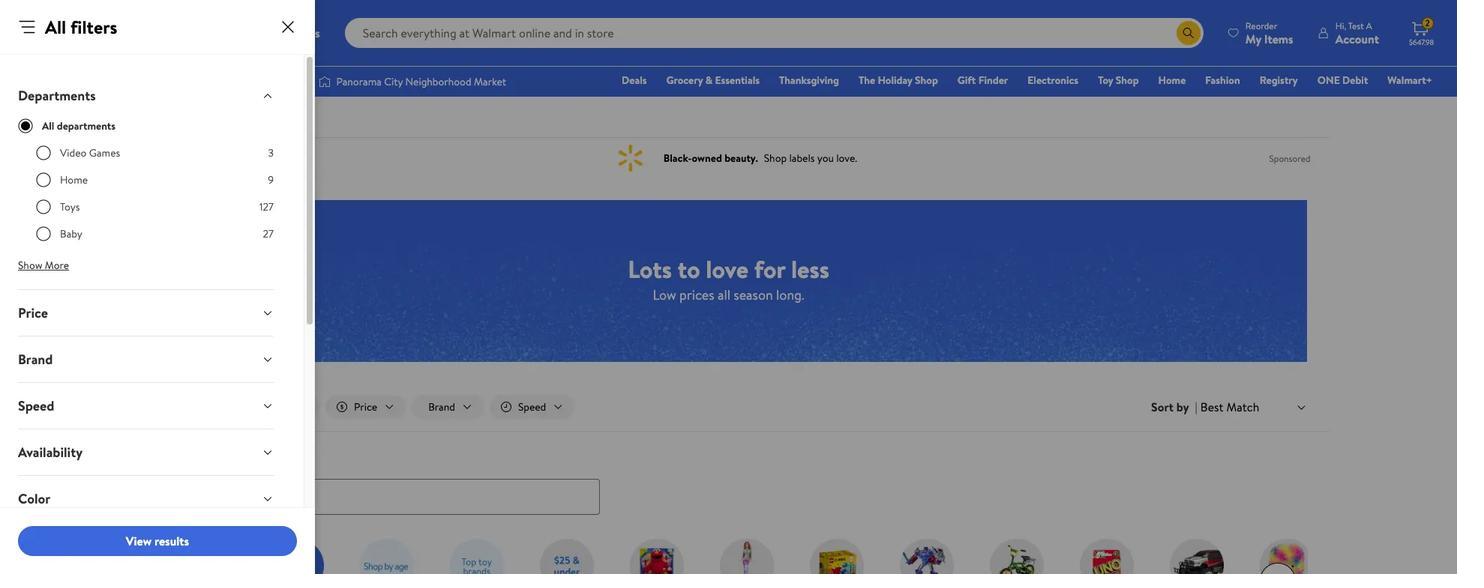Task type: vqa. For each thing, say whether or not it's contained in the screenshot.
Gift Finder link
yes



Task type: locate. For each thing, give the bounding box(es) containing it.
all departments
[[42, 119, 116, 134]]

shop
[[916, 73, 939, 88], [1116, 73, 1139, 88]]

None radio
[[36, 146, 51, 161]]

price
[[18, 304, 48, 323]]

speed
[[18, 397, 54, 416]]

prices
[[680, 286, 715, 304]]

next slide for chipmodulewithimages list image
[[1260, 563, 1296, 575]]

all right all departments radio
[[42, 119, 54, 134]]

home left fashion
[[1159, 73, 1187, 88]]

availability button
[[6, 430, 286, 476]]

walmart image
[[24, 21, 122, 45]]

video
[[60, 146, 87, 161]]

2 $647.98
[[1410, 17, 1435, 47]]

walmart+ link
[[1382, 72, 1440, 89]]

home link
[[1152, 72, 1193, 89]]

one debit link
[[1311, 72, 1376, 89]]

the
[[859, 73, 876, 88]]

sponsored
[[1270, 152, 1311, 165]]

1 vertical spatial home
[[60, 173, 88, 188]]

love
[[706, 252, 749, 286]]

1 shop from the left
[[916, 73, 939, 88]]

finder
[[979, 73, 1009, 88]]

0 horizontal spatial shop
[[916, 73, 939, 88]]

show more
[[18, 258, 69, 273]]

Search in Toy deals search field
[[147, 479, 600, 515]]

in-store
[[267, 400, 303, 415]]

season
[[734, 286, 773, 304]]

27
[[263, 227, 274, 242]]

departments
[[18, 86, 96, 105]]

shop right toy
[[1116, 73, 1139, 88]]

brand button
[[6, 337, 286, 383]]

action figures image
[[900, 539, 954, 575]]

all left filters
[[45, 14, 66, 40]]

toy
[[1099, 73, 1114, 88]]

the holiday shop link
[[852, 72, 945, 89]]

Search search field
[[345, 18, 1204, 48]]

baby
[[60, 227, 82, 242]]

the holiday shop
[[859, 73, 939, 88]]

2 shop from the left
[[1116, 73, 1139, 88]]

home inside all departments option group
[[60, 173, 88, 188]]

|
[[1196, 399, 1198, 416]]

grocery & essentials link
[[660, 72, 767, 89]]

9
[[268, 173, 274, 188]]

walmart+
[[1388, 73, 1433, 88]]

all filters dialog
[[0, 0, 315, 575]]

deals link
[[615, 72, 654, 89]]

3
[[268, 146, 274, 161]]

grocery & essentials
[[667, 73, 760, 88]]

preschool and pretend play image
[[630, 539, 684, 575]]

Walmart Site-Wide search field
[[345, 18, 1204, 48]]

0 horizontal spatial home
[[60, 173, 88, 188]]

sort by |
[[1152, 399, 1198, 416]]

more
[[45, 258, 69, 273]]

low
[[653, 286, 677, 304]]

electronics
[[1028, 73, 1079, 88]]

deals
[[622, 73, 647, 88]]

fashion link
[[1199, 72, 1248, 89]]

gift finder
[[958, 73, 1009, 88]]

home down video
[[60, 173, 88, 188]]

to
[[678, 252, 701, 286]]

color button
[[6, 476, 286, 522]]

all
[[45, 14, 66, 40], [42, 119, 54, 134]]

in-store button
[[239, 395, 320, 420]]

registry link
[[1254, 72, 1305, 89]]

building toys image
[[810, 539, 864, 575]]

home
[[1159, 73, 1187, 88], [60, 173, 88, 188]]

thanksgiving
[[780, 73, 840, 88]]

toys
[[60, 200, 80, 215]]

all for all departments
[[42, 119, 54, 134]]

brand
[[18, 350, 53, 369]]

view results
[[126, 533, 189, 550]]

1 horizontal spatial home
[[1159, 73, 1187, 88]]

1 horizontal spatial shop
[[1116, 73, 1139, 88]]

None radio
[[36, 173, 51, 188], [36, 200, 51, 215], [36, 227, 51, 242], [36, 173, 51, 188], [36, 200, 51, 215], [36, 227, 51, 242]]

departments
[[57, 119, 116, 134]]

sort
[[1152, 399, 1174, 416]]

1 vertical spatial all
[[42, 119, 54, 134]]

0 vertical spatial all
[[45, 14, 66, 40]]

all departments option group
[[36, 146, 274, 254]]

departments button
[[6, 73, 286, 119]]

shop right holiday
[[916, 73, 939, 88]]

dolls and dollhouses image
[[720, 539, 774, 575]]

0 vertical spatial home
[[1159, 73, 1187, 88]]

None search field
[[129, 450, 1329, 515]]



Task type: describe. For each thing, give the bounding box(es) containing it.
close panel image
[[279, 18, 297, 36]]

games
[[89, 146, 120, 161]]

thanksgiving link
[[773, 72, 846, 89]]

lots to love for less. low prices all season long. image
[[150, 200, 1308, 363]]

games and puzzles image
[[1080, 539, 1134, 575]]

none radio inside all departments option group
[[36, 146, 51, 161]]

toy shop link
[[1092, 72, 1146, 89]]

electronics link
[[1021, 72, 1086, 89]]

view
[[126, 533, 152, 550]]

bikes & ride ons image
[[990, 539, 1044, 575]]

all for all filters
[[45, 14, 66, 40]]

&
[[706, 73, 713, 88]]

filters
[[70, 14, 117, 40]]

results
[[154, 533, 189, 550]]

long.
[[777, 286, 805, 304]]

all
[[718, 286, 731, 304]]

top toy brand deals image
[[450, 539, 504, 575]]

toy deals image
[[270, 539, 324, 575]]

view results button
[[18, 527, 297, 557]]

All departments radio
[[18, 119, 33, 134]]

sort and filter section element
[[129, 383, 1329, 432]]

show
[[18, 258, 42, 273]]

$647.98
[[1410, 37, 1435, 47]]

one debit
[[1318, 73, 1369, 88]]

lots
[[628, 252, 672, 286]]

toy deals $25 and under image
[[540, 539, 594, 575]]

plush image
[[1260, 539, 1314, 575]]

lots to love for less low prices all season long.
[[628, 252, 830, 304]]

for
[[755, 252, 786, 286]]

registry
[[1260, 73, 1299, 88]]

holiday
[[878, 73, 913, 88]]

gift finder link
[[951, 72, 1015, 89]]

show more button
[[6, 254, 81, 278]]

color
[[18, 490, 51, 509]]

2
[[1426, 17, 1431, 29]]

fashion
[[1206, 73, 1241, 88]]

shop all deals image
[[180, 539, 234, 575]]

all filters
[[45, 14, 117, 40]]

127
[[260, 200, 274, 215]]

less
[[792, 252, 830, 286]]

shop by age image
[[360, 539, 414, 575]]

video games
[[60, 146, 120, 161]]

toy shop
[[1099, 73, 1139, 88]]

debit
[[1343, 73, 1369, 88]]

one
[[1318, 73, 1341, 88]]

availability
[[18, 443, 83, 462]]

speed button
[[6, 383, 286, 429]]

store
[[280, 400, 303, 415]]

grocery
[[667, 73, 703, 88]]

price button
[[6, 290, 286, 336]]

essentials
[[715, 73, 760, 88]]

by
[[1177, 399, 1190, 416]]

gift
[[958, 73, 976, 88]]

in-
[[267, 400, 280, 415]]

rc, vehicles & drones image
[[1170, 539, 1224, 575]]



